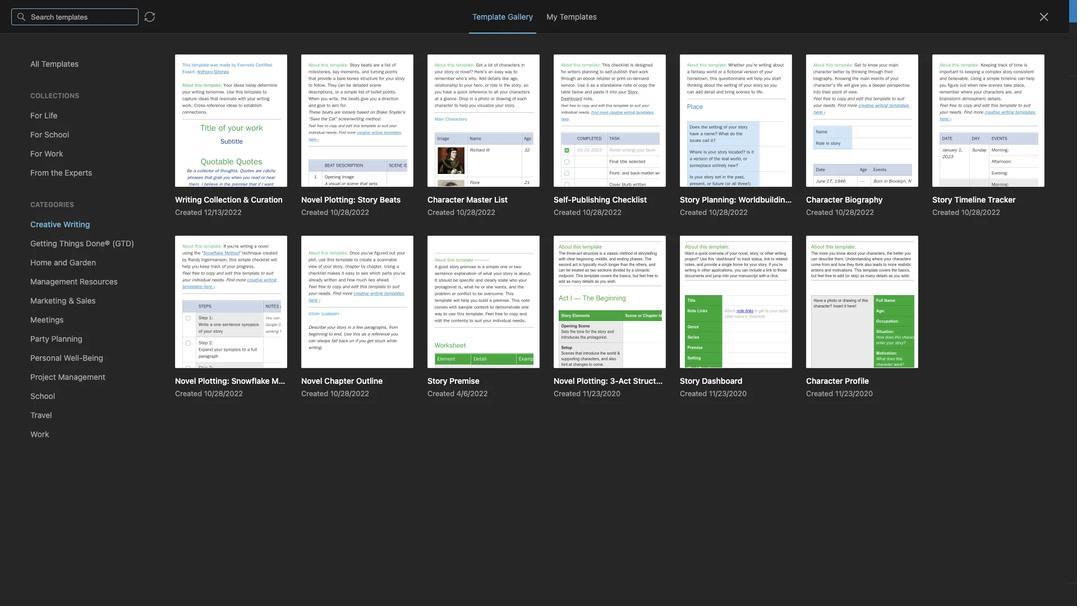 Task type: locate. For each thing, give the bounding box(es) containing it.
the left books
[[222, 166, 234, 175]]

2
[[177, 245, 182, 254]]

1 vertical spatial all
[[212, 166, 220, 175]]

pictu...
[[167, 201, 192, 210]]

0 vertical spatial the
[[222, 166, 234, 175]]

1 well? from the left
[[190, 233, 208, 242]]

a few minutes ago up pictu...
[[149, 191, 207, 199]]

1 a few minutes ago from the top
[[149, 122, 207, 130]]

do
[[149, 301, 159, 310], [179, 301, 189, 310]]

2 5 minutes ago from the top
[[149, 392, 194, 399]]

minutes
[[168, 122, 193, 130], [168, 191, 193, 199], [168, 258, 193, 266], [155, 315, 181, 323], [155, 392, 181, 399]]

few up take
[[155, 191, 166, 199]]

few inside a few minutes ago button
[[155, 122, 166, 130]]

devices.
[[614, 6, 645, 16]]

soon
[[191, 301, 209, 310]]

5 inside 5 minutes ago button
[[149, 392, 153, 399]]

what
[[149, 233, 168, 242], [244, 233, 263, 242], [184, 245, 203, 254]]

0 horizontal spatial what
[[149, 233, 168, 242]]

ago
[[195, 122, 207, 130], [195, 191, 207, 199], [195, 258, 207, 266], [182, 315, 194, 323], [182, 392, 194, 399]]

start
[[149, 166, 167, 175]]

0 vertical spatial 5
[[149, 315, 153, 323]]

didn't
[[265, 233, 286, 242]]

the right for
[[225, 301, 236, 310]]

went
[[171, 233, 188, 242]]

Search text field
[[15, 33, 120, 53]]

only you
[[971, 32, 1001, 40]]

project left 2
[[149, 245, 175, 254]]

a few minutes ago up the (and
[[149, 122, 207, 130]]

can
[[205, 245, 218, 254]]

2 vertical spatial all
[[307, 178, 315, 187]]

1 vertical spatial your
[[224, 178, 240, 187]]

the
[[222, 166, 234, 175], [225, 301, 236, 310]]

0 vertical spatial a few minutes ago
[[149, 122, 207, 130]]

go
[[288, 233, 297, 242]]

with
[[52, 207, 68, 216]]

1 few from the top
[[155, 122, 166, 130]]

all up keep
[[212, 166, 220, 175]]

a few minutes ago button
[[135, 76, 348, 144]]

project3
[[271, 245, 301, 254]]

a
[[149, 122, 153, 130], [266, 189, 270, 199], [149, 191, 153, 199], [149, 258, 153, 266]]

project
[[210, 233, 236, 242], [149, 245, 175, 254]]

few up the now
[[155, 258, 166, 266]]

well?
[[190, 233, 208, 242], [299, 233, 317, 242]]

1 horizontal spatial do
[[179, 301, 189, 310]]

None search field
[[15, 33, 120, 53]]

2 5 from the top
[[149, 392, 153, 399]]

ago inside what went well? project 1 what didn't go well? project 2 what can i improve on? project3 a few minutes ago
[[195, 258, 207, 266]]

0 vertical spatial 5 minutes ago
[[149, 315, 194, 323]]

what left "went"
[[149, 233, 168, 242]]

your inside start (and finish) all the books you've been wanti ng to read and keep your ideas about them all in one place. tip: if you're reading a physical book, take pictu...
[[224, 178, 240, 187]]

cancel
[[647, 6, 672, 16]]

0 horizontal spatial your
[[224, 178, 240, 187]]

improve
[[224, 245, 253, 254]]

your up you're
[[224, 178, 240, 187]]

anytime.
[[674, 6, 705, 16]]

free:
[[517, 6, 536, 16]]

0 horizontal spatial do
[[149, 301, 159, 310]]

Note Editor text field
[[0, 0, 1078, 606]]

try evernote personal for free: sync across all your devices. cancel anytime.
[[422, 6, 705, 16]]

1 horizontal spatial well?
[[299, 233, 317, 242]]

note window element
[[0, 0, 1078, 606]]

all right "across"
[[586, 6, 594, 16]]

few up the start
[[155, 122, 166, 130]]

2 do from the left
[[179, 301, 189, 310]]

3 few from the top
[[155, 258, 166, 266]]

(and
[[169, 166, 186, 175]]

1 do from the left
[[149, 301, 159, 310]]

all left in
[[307, 178, 315, 187]]

5 minutes ago
[[149, 315, 194, 323], [149, 392, 194, 399]]

few
[[155, 122, 166, 130], [155, 191, 166, 199], [155, 258, 166, 266]]

first notebook button
[[383, 28, 451, 44]]

0 vertical spatial project
[[210, 233, 236, 242]]

tree
[[0, 88, 135, 544]]

well? up can
[[190, 233, 208, 242]]

1 vertical spatial 5
[[149, 392, 153, 399]]

edited
[[375, 57, 398, 66]]

few inside what went well? project 1 what didn't go well? project 2 what can i improve on? project3 a few minutes ago
[[155, 258, 166, 266]]

well? right go
[[299, 233, 317, 242]]

minutes inside what went well? project 1 what didn't go well? project 2 what can i improve on? project3 a few minutes ago
[[168, 258, 193, 266]]

all
[[586, 6, 594, 16], [212, 166, 220, 175], [307, 178, 315, 187]]

1 vertical spatial project
[[149, 245, 175, 254]]

shared with me
[[25, 207, 81, 216]]

personal
[[471, 6, 503, 16]]

0 vertical spatial all
[[586, 6, 594, 16]]

a few minutes ago
[[149, 122, 207, 130], [149, 191, 207, 199]]

1 vertical spatial 5 minutes ago
[[149, 392, 194, 399]]

do left the now
[[149, 301, 159, 310]]

future
[[239, 301, 260, 310]]

0 horizontal spatial project
[[149, 245, 175, 254]]

0 horizontal spatial well?
[[190, 233, 208, 242]]

one
[[149, 189, 163, 199]]

your left 'devices.'
[[596, 6, 612, 16]]

project up "i"
[[210, 233, 236, 242]]

tasks
[[25, 146, 45, 156]]

0 vertical spatial your
[[596, 6, 612, 16]]

nov
[[411, 57, 426, 66]]

2 horizontal spatial what
[[244, 233, 263, 242]]

last
[[358, 57, 373, 66]]

you
[[988, 32, 1001, 40]]

read
[[170, 178, 186, 187]]

notes link
[[0, 124, 134, 142]]

do right the now
[[179, 301, 189, 310]]

take
[[149, 201, 165, 210]]

notebooks
[[25, 171, 65, 180]]

what right 2
[[184, 245, 203, 254]]

on
[[400, 57, 409, 66]]

1 5 from the top
[[149, 315, 153, 323]]

shared with me link
[[0, 203, 134, 221]]

tree containing home
[[0, 88, 135, 544]]

a inside what went well? project 1 what didn't go well? project 2 what can i improve on? project3 a few minutes ago
[[149, 258, 153, 266]]

2 vertical spatial few
[[155, 258, 166, 266]]

tasks button
[[0, 142, 134, 160]]

your
[[596, 6, 612, 16], [224, 178, 240, 187]]

minutes inside 5 minutes ago button
[[155, 392, 181, 399]]

1 vertical spatial a few minutes ago
[[149, 191, 207, 199]]

1 5 minutes ago from the top
[[149, 315, 194, 323]]

wanti
[[306, 166, 329, 175]]

5
[[149, 315, 153, 323], [149, 392, 153, 399]]

0 vertical spatial few
[[155, 122, 166, 130]]

1 vertical spatial few
[[155, 191, 166, 199]]

what right 1
[[244, 233, 263, 242]]

1 horizontal spatial all
[[307, 178, 315, 187]]

a few minutes ago inside button
[[149, 122, 207, 130]]



Task type: describe. For each thing, give the bounding box(es) containing it.
5 minutes ago inside button
[[149, 392, 194, 399]]

been
[[286, 166, 304, 175]]

now
[[162, 301, 177, 310]]

notebooks link
[[0, 167, 134, 185]]

notebook
[[414, 31, 447, 40]]

the inside start (and finish) all the books you've been wanti ng to read and keep your ideas about them all in one place. tip: if you're reading a physical book, take pictu...
[[222, 166, 234, 175]]

place.
[[165, 189, 187, 199]]

1 vertical spatial the
[[225, 301, 236, 310]]

2 horizontal spatial all
[[586, 6, 594, 16]]

finish)
[[188, 166, 210, 175]]

new button
[[7, 59, 128, 79]]

books
[[236, 166, 258, 175]]

ng
[[149, 166, 329, 187]]

share button
[[1010, 27, 1051, 45]]

only
[[971, 32, 986, 40]]

first
[[397, 31, 412, 40]]

to
[[161, 178, 168, 187]]

book,
[[304, 189, 324, 199]]

them
[[286, 178, 305, 187]]

for
[[505, 6, 515, 16]]

first notebook
[[397, 31, 447, 40]]

2 few from the top
[[155, 191, 166, 199]]

share
[[1019, 31, 1041, 40]]

on?
[[256, 245, 269, 254]]

across
[[560, 6, 584, 16]]

home
[[25, 92, 46, 102]]

notes
[[25, 128, 46, 138]]

17,
[[428, 57, 437, 66]]

last edited on nov 17, 2023
[[358, 57, 458, 66]]

1 horizontal spatial your
[[596, 6, 612, 16]]

if
[[205, 189, 209, 199]]

2 well? from the left
[[299, 233, 317, 242]]

settings image
[[115, 9, 128, 22]]

2023
[[439, 57, 458, 66]]

me
[[70, 207, 81, 216]]

i
[[220, 245, 222, 254]]

expand note image
[[356, 29, 370, 43]]

start (and finish) all the books you've been wanti ng to read and keep your ideas about them all in one place. tip: if you're reading a physical book, take pictu...
[[149, 166, 329, 210]]

new
[[25, 64, 41, 74]]

5 minutes ago button
[[135, 346, 348, 413]]

and
[[188, 178, 202, 187]]

evernote
[[435, 6, 469, 16]]

reading
[[236, 189, 263, 199]]

about
[[263, 178, 284, 187]]

what went well? project 1 what didn't go well? project 2 what can i improve on? project3 a few minutes ago
[[149, 233, 317, 266]]

0 horizontal spatial all
[[212, 166, 220, 175]]

physical
[[272, 189, 301, 199]]

keep
[[204, 178, 221, 187]]

for
[[211, 301, 223, 310]]

do now do soon for the future
[[149, 301, 260, 310]]

a inside start (and finish) all the books you've been wanti ng to read and keep your ideas about them all in one place. tip: if you're reading a physical book, take pictu...
[[266, 189, 270, 199]]

sync
[[540, 6, 558, 16]]

ideas
[[242, 178, 261, 187]]

shortcuts button
[[0, 106, 134, 124]]

try
[[422, 6, 433, 16]]

home link
[[0, 88, 135, 106]]

in
[[317, 178, 323, 187]]

1 horizontal spatial project
[[210, 233, 236, 242]]

minutes inside a few minutes ago button
[[168, 122, 193, 130]]

trash
[[25, 232, 45, 241]]

1
[[238, 233, 242, 242]]

2 a few minutes ago from the top
[[149, 191, 207, 199]]

shortcuts
[[25, 110, 61, 120]]

1 horizontal spatial what
[[184, 245, 203, 254]]

shared
[[25, 207, 50, 216]]

a inside button
[[149, 122, 153, 130]]

you're
[[212, 189, 234, 199]]

you've
[[260, 166, 284, 175]]

tip:
[[189, 189, 202, 199]]

trash link
[[0, 227, 134, 245]]



Task type: vqa. For each thing, say whether or not it's contained in the screenshot.
topmost widgets
no



